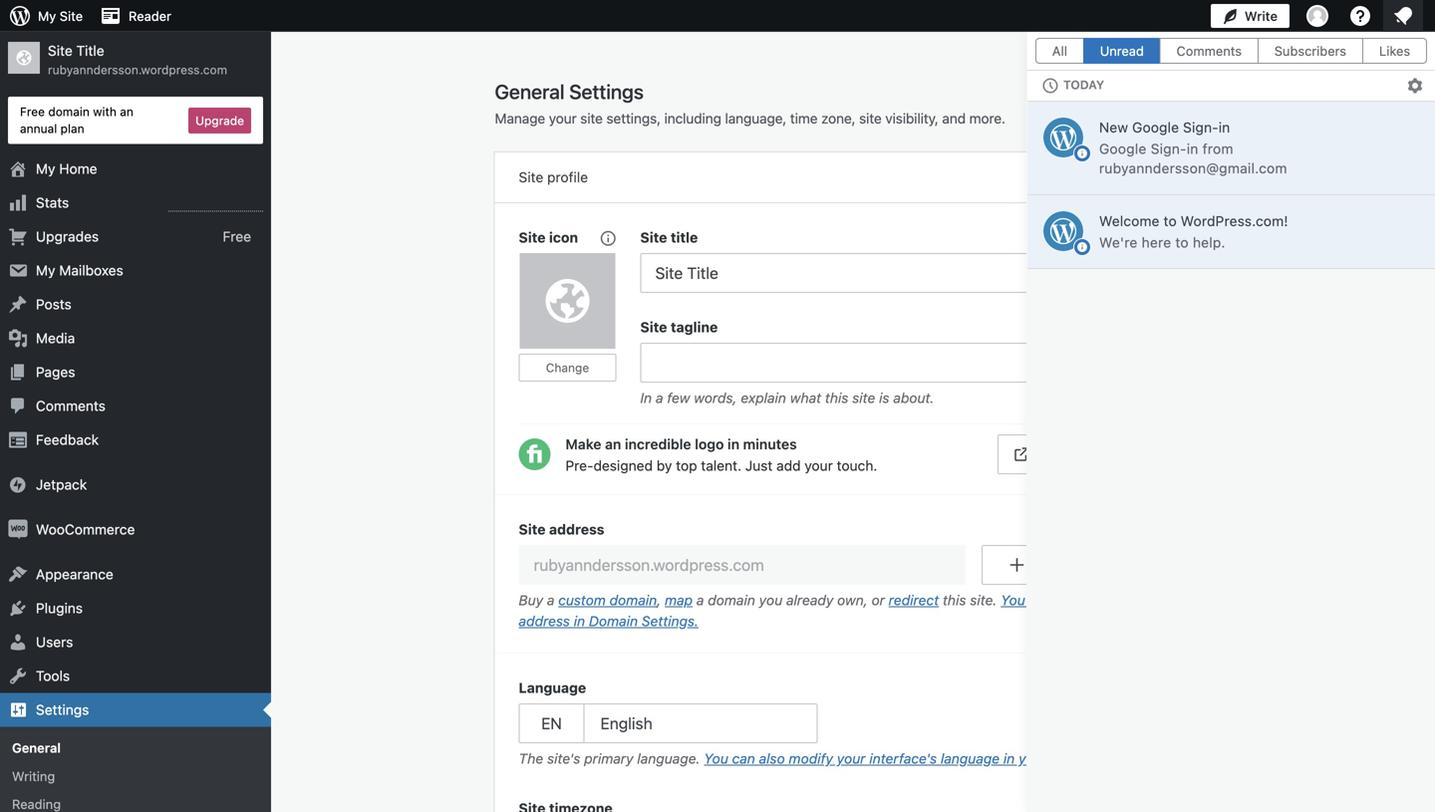 Task type: describe. For each thing, give the bounding box(es) containing it.
appearance link
[[0, 558, 271, 592]]

from
[[1203, 141, 1234, 157]]

stats link
[[0, 186, 271, 220]]

plugins
[[36, 600, 83, 617]]

language,
[[725, 110, 787, 127]]

media link
[[0, 322, 271, 355]]

help.
[[1193, 234, 1226, 251]]

what
[[790, 390, 821, 406]]

your inside make an incredible logo in minutes pre-designed by top talent. just add your touch.
[[805, 458, 833, 474]]

a for buy
[[547, 592, 555, 609]]

highest hourly views 0 image
[[168, 199, 263, 212]]

site for site tagline
[[640, 319, 667, 335]]

pages
[[36, 364, 75, 380]]

0 vertical spatial this
[[825, 390, 849, 406]]

group containing en
[[519, 678, 1189, 775]]

my for my site
[[38, 8, 56, 23]]

1 vertical spatial google
[[1100, 141, 1147, 157]]

domain inside free domain with an annual plan
[[48, 105, 90, 119]]

reading link
[[0, 790, 271, 812]]

site's
[[547, 751, 581, 767]]

posts
[[36, 296, 72, 313]]

jetpack link
[[0, 468, 271, 502]]

annual plan
[[20, 121, 84, 135]]

0 vertical spatial to
[[1164, 213, 1177, 229]]

write
[[1245, 8, 1278, 23]]

general settings main content
[[495, 32, 1404, 812]]

language.
[[637, 751, 700, 767]]

woocommerce link
[[0, 513, 271, 547]]

my for my mailboxes
[[36, 262, 55, 279]]

site for site profile
[[519, 169, 544, 185]]

site inside you can change your site address in domain settings.
[[1140, 592, 1163, 609]]

we're
[[1100, 234, 1138, 251]]

new
[[1100, 119, 1129, 136]]

0 horizontal spatial you
[[704, 751, 728, 767]]

map link
[[665, 592, 693, 609]]

tools
[[36, 668, 70, 684]]

upgrade button
[[188, 107, 251, 133]]

fiverr small logo image
[[519, 439, 551, 471]]

the
[[519, 751, 544, 767]]

site profile
[[519, 169, 588, 185]]

just
[[745, 458, 773, 474]]

already
[[786, 592, 834, 609]]

touch.
[[837, 458, 878, 474]]

site for site title rubyanndersson.wordpress.com
[[48, 42, 73, 59]]

save settings
[[1105, 170, 1181, 184]]

site icon
[[519, 229, 578, 246]]

comments link
[[0, 389, 271, 423]]

custom domain link
[[558, 592, 657, 609]]

pages link
[[0, 355, 271, 389]]

time
[[790, 110, 818, 127]]

you can also modify your interface's language in your profile. link
[[704, 751, 1096, 767]]

you can change your site address in domain settings. link
[[519, 592, 1163, 630]]

domain
[[589, 613, 638, 630]]

help image
[[1349, 4, 1373, 28]]

1 horizontal spatial comments
[[1177, 43, 1242, 58]]

0 horizontal spatial can
[[732, 751, 755, 767]]

settings
[[1135, 170, 1181, 184]]

in a few words, explain what this site is about.
[[640, 390, 934, 406]]

2 horizontal spatial a
[[697, 592, 704, 609]]

mailboxes
[[59, 262, 123, 279]]

change
[[546, 361, 589, 375]]

more information image
[[599, 229, 617, 247]]

designed
[[594, 458, 653, 474]]

settings
[[36, 702, 89, 718]]

view button
[[1324, 32, 1404, 62]]

including
[[664, 110, 721, 127]]

buy a custom domain , map a domain you already own, or redirect this site.
[[519, 592, 997, 609]]

site for site title
[[640, 229, 667, 246]]

site left is
[[852, 390, 876, 406]]

in up from
[[1219, 119, 1231, 136]]

upgrade
[[195, 113, 244, 127]]

my for my home
[[36, 161, 55, 177]]

2 horizontal spatial domain
[[708, 592, 755, 609]]

Site title text field
[[640, 253, 1189, 293]]

explain
[[741, 390, 786, 406]]

img image for jetpack
[[8, 475, 28, 495]]

you inside you can change your site address in domain settings.
[[1001, 592, 1025, 609]]

is
[[879, 390, 890, 406]]

Site tagline text field
[[640, 343, 1189, 383]]

comments inside comments link
[[36, 398, 106, 414]]

site up title
[[60, 8, 83, 23]]

logo
[[695, 436, 724, 452]]

reading
[[12, 797, 61, 812]]

talent.
[[701, 458, 742, 474]]

welcome
[[1100, 213, 1160, 229]]

site icon group
[[519, 227, 640, 414]]

in
[[640, 390, 652, 406]]

1 vertical spatial to
[[1176, 234, 1189, 251]]

woocommerce
[[36, 521, 135, 538]]

site for site address
[[519, 521, 546, 538]]

zone,
[[821, 110, 856, 127]]

icon
[[549, 229, 578, 246]]

0 vertical spatial address
[[549, 521, 605, 538]]

site tagline
[[640, 319, 718, 335]]

in inside make an incredible logo in minutes pre-designed by top talent. just add your touch.
[[728, 436, 740, 452]]

free for free domain with an annual plan
[[20, 105, 45, 119]]

closed image
[[1377, 45, 1387, 52]]

time image
[[1042, 77, 1060, 95]]

general settings
[[495, 80, 644, 103]]

modify
[[789, 751, 833, 767]]

site for site icon
[[519, 229, 546, 246]]

feedback link
[[0, 423, 271, 457]]

new google sign-in google sign-in from rubyanndersson@gmail.com
[[1100, 119, 1288, 177]]

an inside make an incredible logo in minutes pre-designed by top talent. just add your touch.
[[605, 436, 621, 452]]

writing
[[12, 769, 55, 784]]

custom
[[558, 592, 606, 609]]

redirect
[[889, 592, 939, 609]]

my home link
[[0, 152, 271, 186]]

manage
[[495, 110, 545, 127]]

home
[[59, 161, 97, 177]]

today
[[1064, 78, 1105, 92]]

cog image
[[1407, 77, 1424, 95]]

your inside general settings manage your site settings, including language, time zone, site visibility, and more.
[[549, 110, 577, 127]]

general link
[[0, 734, 271, 762]]



Task type: vqa. For each thing, say whether or not it's contained in the screenshot.
My shopping cart image
no



Task type: locate. For each thing, give the bounding box(es) containing it.
img image left jetpack
[[8, 475, 28, 495]]

1 vertical spatial can
[[732, 751, 755, 767]]

sign-
[[1183, 119, 1219, 136], [1151, 141, 1187, 157]]

here
[[1142, 234, 1172, 251]]

your right change on the bottom of page
[[1107, 592, 1136, 609]]

1 vertical spatial free
[[223, 228, 251, 245]]

interface's
[[870, 751, 937, 767]]

site title group
[[640, 227, 1189, 293]]

free domain with an annual plan
[[20, 105, 133, 135]]

posts link
[[0, 288, 271, 322]]

0 vertical spatial free
[[20, 105, 45, 119]]

my site
[[38, 8, 83, 23]]

1 horizontal spatial free
[[223, 228, 251, 245]]

2 img image from the top
[[8, 520, 28, 540]]

0 vertical spatial sign-
[[1183, 119, 1219, 136]]

sign- up settings at top right
[[1151, 141, 1187, 157]]

group containing site tagline
[[640, 317, 1189, 414]]

1 vertical spatial comments
[[36, 398, 106, 414]]

google
[[1133, 119, 1179, 136], [1100, 141, 1147, 157]]

0 vertical spatial group
[[640, 317, 1189, 414]]

profile
[[547, 169, 588, 185]]

img image
[[8, 475, 28, 495], [8, 520, 28, 540]]

0 vertical spatial comments
[[1177, 43, 1242, 58]]

plugins link
[[0, 592, 271, 626]]

you right language.
[[704, 751, 728, 767]]

my
[[38, 8, 56, 23], [36, 161, 55, 177], [36, 262, 55, 279]]

0 horizontal spatial a
[[547, 592, 555, 609]]

google down new
[[1100, 141, 1147, 157]]

site.
[[970, 592, 997, 609]]

1 horizontal spatial a
[[656, 390, 663, 406]]

title
[[671, 229, 698, 246]]

0 vertical spatial you
[[1001, 592, 1025, 609]]

site left title in the left top of the page
[[640, 229, 667, 246]]

site
[[580, 110, 603, 127], [859, 110, 882, 127], [852, 390, 876, 406], [1140, 592, 1163, 609]]

this right what
[[825, 390, 849, 406]]

can inside you can change your site address in domain settings.
[[1029, 592, 1052, 609]]

comments up feedback
[[36, 398, 106, 414]]

1 horizontal spatial you
[[1001, 592, 1025, 609]]

english
[[601, 714, 653, 733]]

this
[[825, 390, 849, 406], [943, 592, 966, 609]]

stats
[[36, 194, 69, 211]]

0 horizontal spatial comments
[[36, 398, 106, 414]]

your right modify
[[837, 751, 866, 767]]

your left profile.
[[1019, 751, 1048, 767]]

an right 'with'
[[120, 105, 133, 119]]

you
[[759, 592, 783, 609]]

my left home
[[36, 161, 55, 177]]

manage your notifications image
[[1392, 4, 1416, 28]]

subscribers
[[1275, 43, 1347, 58]]

writing link
[[0, 762, 271, 790]]

title
[[76, 42, 104, 59]]

write link
[[1211, 0, 1290, 32]]

make
[[566, 436, 602, 452]]

my site link
[[0, 0, 91, 32]]

info image
[[1077, 148, 1089, 159]]

comments down write link
[[1177, 43, 1242, 58]]

img image left woocommerce
[[8, 520, 28, 540]]

free up annual plan
[[20, 105, 45, 119]]

users link
[[0, 626, 271, 659]]

an up the designed
[[605, 436, 621, 452]]

1 horizontal spatial this
[[943, 592, 966, 609]]

in
[[1219, 119, 1231, 136], [1187, 141, 1199, 157], [728, 436, 740, 452], [574, 613, 585, 630], [1004, 751, 1015, 767]]

settings link
[[0, 693, 271, 727]]

0 vertical spatial img image
[[8, 475, 28, 495]]

free down highest hourly views 0 image
[[223, 228, 251, 245]]

1 vertical spatial you
[[704, 751, 728, 767]]

address down buy at the left bottom of the page
[[519, 613, 570, 630]]

my home
[[36, 161, 97, 177]]

redirect link
[[889, 592, 939, 609]]

site title
[[640, 229, 698, 246]]

wordpress.com!
[[1181, 213, 1289, 229]]

my left reader link
[[38, 8, 56, 23]]

make an incredible logo in minutes pre-designed by top talent. just add your touch.
[[566, 436, 878, 474]]

your right add in the right bottom of the page
[[805, 458, 833, 474]]

an inside free domain with an annual plan
[[120, 105, 133, 119]]

1 vertical spatial group
[[495, 494, 1213, 654]]

reader
[[129, 8, 171, 23]]

your down general settings
[[549, 110, 577, 127]]

can left 'also'
[[732, 751, 755, 767]]

site title rubyanndersson.wordpress.com
[[48, 42, 227, 77]]

site up buy at the left bottom of the page
[[519, 521, 546, 538]]

change button
[[519, 354, 617, 382]]

you
[[1001, 592, 1025, 609], [704, 751, 728, 767]]

free inside free domain with an annual plan
[[20, 105, 45, 119]]

1 horizontal spatial domain
[[610, 592, 657, 609]]

in inside you can change your site address in domain settings.
[[574, 613, 585, 630]]

appearance
[[36, 566, 113, 583]]

map
[[665, 592, 693, 609]]

0 vertical spatial an
[[120, 105, 133, 119]]

your
[[549, 110, 577, 127], [805, 458, 833, 474], [1107, 592, 1136, 609], [837, 751, 866, 767], [1019, 751, 1048, 767]]

0 vertical spatial can
[[1029, 592, 1052, 609]]

address down 'pre-'
[[549, 521, 605, 538]]

general settings manage your site settings, including language, time zone, site visibility, and more.
[[495, 80, 1006, 127]]

users
[[36, 634, 73, 651]]

visibility,
[[886, 110, 939, 127]]

1 vertical spatial address
[[519, 613, 570, 630]]

0 vertical spatial my
[[38, 8, 56, 23]]

0 horizontal spatial free
[[20, 105, 45, 119]]

site inside site title rubyanndersson.wordpress.com
[[48, 42, 73, 59]]

top
[[676, 458, 697, 474]]

img image for woocommerce
[[8, 520, 28, 540]]

site left "profile"
[[519, 169, 544, 185]]

2 vertical spatial group
[[519, 678, 1189, 775]]

about.
[[894, 390, 934, 406]]

group containing site address
[[495, 494, 1213, 654]]

0 horizontal spatial this
[[825, 390, 849, 406]]

profile.
[[1051, 751, 1096, 767]]

tagline
[[671, 319, 718, 335]]

welcome to wordpress.com! we're here to help.
[[1100, 213, 1289, 251]]

domain up annual plan
[[48, 105, 90, 119]]

google right new
[[1133, 119, 1179, 136]]

img image inside woocommerce link
[[8, 520, 28, 540]]

site left tagline
[[640, 319, 667, 335]]

your inside you can change your site address in domain settings.
[[1107, 592, 1136, 609]]

unread
[[1100, 43, 1144, 58]]

in down custom
[[574, 613, 585, 630]]

my profile image
[[1307, 5, 1329, 27]]

1 horizontal spatial an
[[605, 436, 621, 452]]

domain up domain at the left of the page
[[610, 592, 657, 609]]

address
[[549, 521, 605, 538], [519, 613, 570, 630]]

en
[[541, 714, 562, 733]]

a for in
[[656, 390, 663, 406]]

a right in
[[656, 390, 663, 406]]

all
[[1053, 43, 1068, 58]]

0 vertical spatial google
[[1133, 119, 1179, 136]]

you can change your site address in domain settings.
[[519, 592, 1163, 630]]

in up rubyanndersson@gmail.com
[[1187, 141, 1199, 157]]

the site's primary language. you can also modify your interface's language in your profile.
[[519, 751, 1096, 767]]

my up posts
[[36, 262, 55, 279]]

with
[[93, 105, 117, 119]]

1 img image from the top
[[8, 475, 28, 495]]

a right map link
[[697, 592, 704, 609]]

a right buy at the left bottom of the page
[[547, 592, 555, 609]]

can
[[1029, 592, 1052, 609], [732, 751, 755, 767]]

1 vertical spatial img image
[[8, 520, 28, 540]]

in right language
[[1004, 751, 1015, 767]]

0 horizontal spatial domain
[[48, 105, 90, 119]]

free for free
[[223, 228, 251, 245]]

settings.
[[642, 613, 699, 630]]

site down general settings
[[580, 110, 603, 127]]

1 vertical spatial sign-
[[1151, 141, 1187, 157]]

few
[[667, 390, 690, 406]]

0 horizontal spatial an
[[120, 105, 133, 119]]

,
[[657, 592, 661, 609]]

2 vertical spatial my
[[36, 262, 55, 279]]

site right change on the bottom of page
[[1140, 592, 1163, 609]]

1 vertical spatial an
[[605, 436, 621, 452]]

an
[[120, 105, 133, 119], [605, 436, 621, 452]]

a
[[656, 390, 663, 406], [547, 592, 555, 609], [697, 592, 704, 609]]

site left icon
[[519, 229, 546, 246]]

group
[[640, 317, 1189, 414], [495, 494, 1213, 654], [519, 678, 1189, 775]]

general
[[12, 741, 61, 756]]

domain down site address text field
[[708, 592, 755, 609]]

tools link
[[0, 659, 271, 693]]

address inside you can change your site address in domain settings.
[[519, 613, 570, 630]]

upgrades
[[36, 228, 99, 245]]

rubyanndersson@gmail.com
[[1100, 160, 1288, 177]]

to right here
[[1176, 234, 1189, 251]]

1 vertical spatial my
[[36, 161, 55, 177]]

sign- up from
[[1183, 119, 1219, 136]]

1 vertical spatial this
[[943, 592, 966, 609]]

you right site.
[[1001, 592, 1025, 609]]

settings,
[[607, 110, 661, 127]]

media
[[36, 330, 75, 346]]

img image inside jetpack link
[[8, 475, 28, 495]]

incredible
[[625, 436, 691, 452]]

to up here
[[1164, 213, 1177, 229]]

site left title
[[48, 42, 73, 59]]

info image
[[1077, 241, 1089, 253]]

Site address text field
[[519, 545, 966, 585]]

site right zone,
[[859, 110, 882, 127]]

jetpack
[[36, 477, 87, 493]]

add
[[777, 458, 801, 474]]

this left site.
[[943, 592, 966, 609]]

in right logo
[[728, 436, 740, 452]]

can left change on the bottom of page
[[1029, 592, 1052, 609]]

1 horizontal spatial can
[[1029, 592, 1052, 609]]

my mailboxes link
[[0, 254, 271, 288]]



